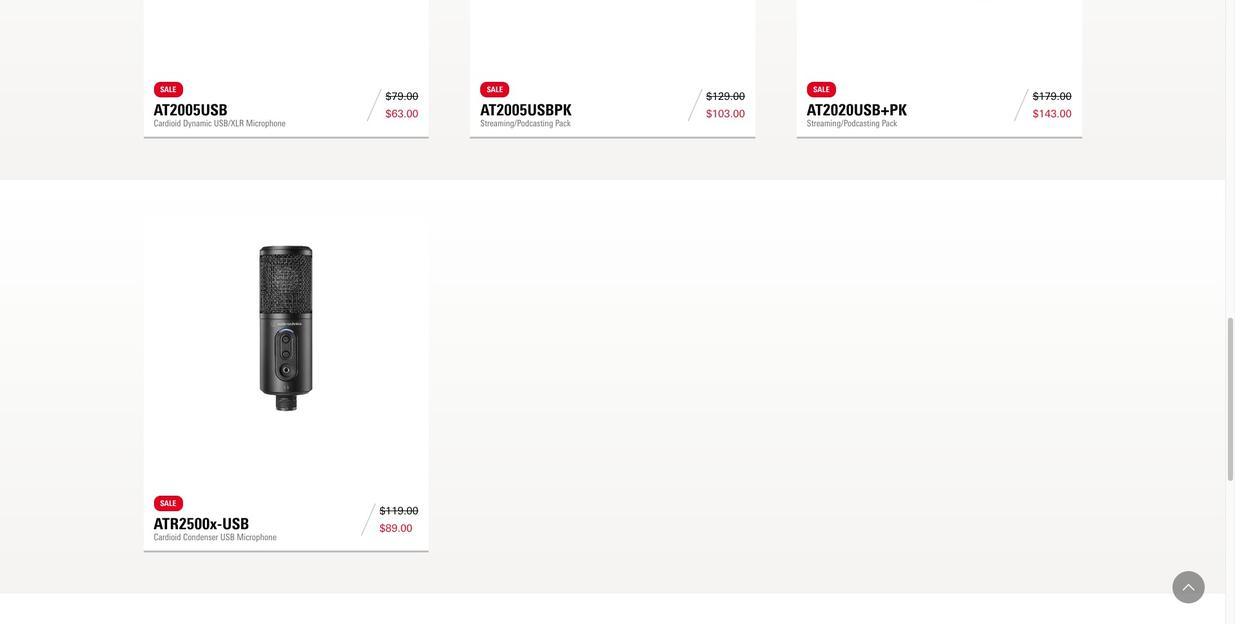 Task type: locate. For each thing, give the bounding box(es) containing it.
divider line image for at2020usb+pk
[[1010, 89, 1033, 121]]

1 horizontal spatial pack
[[882, 118, 897, 129]]

cardioid left condenser
[[154, 532, 181, 543]]

pack inside sale at2020usb+pk streaming/podcasting pack
[[882, 118, 897, 129]]

sale at2005usb cardioid dynamic usb/xlr microphone
[[154, 85, 286, 129]]

1 horizontal spatial streaming/podcasting
[[807, 118, 880, 129]]

2 cardioid from the top
[[154, 532, 181, 543]]

$89.00
[[380, 522, 413, 534]]

pack for at2020usb+pk
[[882, 118, 897, 129]]

1 streaming/podcasting from the left
[[480, 118, 553, 129]]

1 vertical spatial cardioid
[[154, 532, 181, 543]]

streaming/podcasting inside sale at2005usbpk streaming/podcasting pack
[[480, 118, 553, 129]]

microphone
[[246, 118, 286, 129], [237, 532, 277, 543]]

sale up at2020usb+pk
[[813, 85, 830, 94]]

streaming/podcasting inside sale at2020usb+pk streaming/podcasting pack
[[807, 118, 880, 129]]

0 horizontal spatial streaming/podcasting
[[480, 118, 553, 129]]

microphone inside sale at2005usb cardioid dynamic usb/xlr microphone
[[246, 118, 286, 129]]

sale inside the sale atr2500x-usb cardioid condenser usb microphone
[[160, 499, 176, 508]]

1 vertical spatial microphone
[[237, 532, 277, 543]]

cardioid
[[154, 118, 181, 129], [154, 532, 181, 543]]

pack inside sale at2005usbpk streaming/podcasting pack
[[555, 118, 571, 129]]

sale inside sale at2005usb cardioid dynamic usb/xlr microphone
[[160, 85, 176, 94]]

cardioid left dynamic
[[154, 118, 181, 129]]

0 horizontal spatial pack
[[555, 118, 571, 129]]

sale inside sale at2005usbpk streaming/podcasting pack
[[487, 85, 503, 94]]

atr2500x usb image
[[154, 231, 418, 425]]

$179.00
[[1033, 91, 1072, 103]]

$79.00 $63.00
[[386, 91, 418, 120]]

divider line image for atr2500x-usb
[[357, 503, 380, 536]]

$103.00
[[706, 108, 745, 120]]

usb
[[222, 515, 249, 533], [220, 532, 235, 543]]

sale up at2005usb
[[160, 85, 176, 94]]

1 pack from the left
[[555, 118, 571, 129]]

sale up atr2500x-
[[160, 499, 176, 508]]

2 streaming/podcasting from the left
[[807, 118, 880, 129]]

streaming/podcasting
[[480, 118, 553, 129], [807, 118, 880, 129]]

cardioid inside sale at2005usb cardioid dynamic usb/xlr microphone
[[154, 118, 181, 129]]

0 vertical spatial cardioid
[[154, 118, 181, 129]]

microphone right condenser
[[237, 532, 277, 543]]

sale inside sale at2020usb+pk streaming/podcasting pack
[[813, 85, 830, 94]]

divider line image
[[363, 89, 386, 121], [684, 89, 706, 121], [1010, 89, 1033, 121], [357, 503, 380, 536]]

condenser
[[183, 532, 218, 543]]

microphone right usb/xlr
[[246, 118, 286, 129]]

sale up at2005usbpk
[[487, 85, 503, 94]]

0 vertical spatial microphone
[[246, 118, 286, 129]]

pack
[[555, 118, 571, 129], [882, 118, 897, 129]]

sale for at2020usb+pk
[[813, 85, 830, 94]]

1 cardioid from the top
[[154, 118, 181, 129]]

$143.00
[[1033, 108, 1072, 120]]

$129.00
[[706, 91, 745, 103]]

sale
[[160, 85, 176, 94], [487, 85, 503, 94], [813, 85, 830, 94], [160, 499, 176, 508]]

2 pack from the left
[[882, 118, 897, 129]]



Task type: describe. For each thing, give the bounding box(es) containing it.
at2020usb+pk image
[[807, 0, 1072, 11]]

$63.00
[[386, 108, 418, 120]]

divider line image for at2005usbpk
[[684, 89, 706, 121]]

atr2500x-
[[154, 515, 222, 533]]

divider line image for at2005usb
[[363, 89, 386, 121]]

dynamic
[[183, 118, 212, 129]]

sale for at2005usb
[[160, 85, 176, 94]]

sale for atr2500x-
[[160, 499, 176, 508]]

cardioid inside the sale atr2500x-usb cardioid condenser usb microphone
[[154, 532, 181, 543]]

$79.00
[[386, 91, 418, 103]]

sale at2020usb+pk streaming/podcasting pack
[[807, 85, 907, 129]]

usb/xlr
[[214, 118, 244, 129]]

$179.00 $143.00
[[1033, 91, 1072, 120]]

at2005usbpk
[[480, 101, 572, 119]]

sale at2005usbpk streaming/podcasting pack
[[480, 85, 572, 129]]

$129.00 $103.00
[[706, 91, 745, 120]]

streaming/podcasting for at2005usbpk
[[480, 118, 553, 129]]

at2005usbpk image
[[480, 0, 745, 11]]

pack for at2005usbpk
[[555, 118, 571, 129]]

streaming/podcasting for at2020usb+pk
[[807, 118, 880, 129]]

arrow up image
[[1183, 581, 1195, 593]]

$119.00 $89.00
[[380, 505, 418, 534]]

at2020usb+pk
[[807, 101, 907, 119]]

$119.00
[[380, 505, 418, 517]]

at2005usb
[[154, 101, 227, 119]]

sale for at2005usbpk
[[487, 85, 503, 94]]

sale atr2500x-usb cardioid condenser usb microphone
[[154, 499, 277, 543]]

microphone inside the sale atr2500x-usb cardioid condenser usb microphone
[[237, 532, 277, 543]]



Task type: vqa. For each thing, say whether or not it's contained in the screenshot.
AT2005USBPK's Streaming/Podcasting
yes



